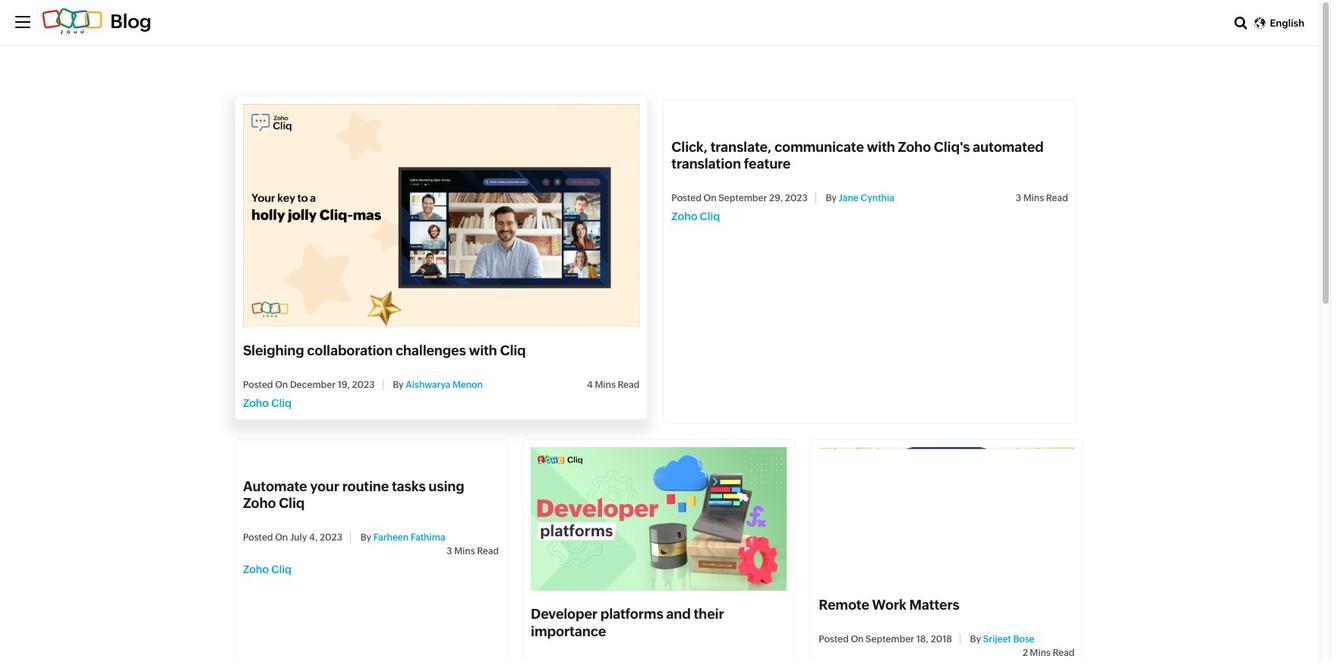Task type: locate. For each thing, give the bounding box(es) containing it.
1 horizontal spatial 3 mins read
[[1016, 193, 1068, 204]]

with up cynthia
[[867, 139, 895, 155]]

3 down automated
[[1016, 193, 1022, 204]]

2 horizontal spatial 2023
[[785, 193, 808, 204]]

2023
[[785, 193, 808, 204], [352, 380, 375, 390], [320, 532, 343, 543]]

read
[[1046, 193, 1068, 204], [618, 380, 640, 390], [477, 546, 499, 557], [1053, 648, 1075, 658]]

2023 for your
[[320, 532, 343, 543]]

remote work matters link
[[819, 597, 960, 613]]

mins down automated
[[1024, 193, 1044, 204]]

remote
[[819, 597, 870, 613]]

0 vertical spatial september
[[719, 193, 767, 204]]

september
[[719, 193, 767, 204], [866, 634, 915, 645]]

by srijeet bose
[[968, 634, 1035, 645]]

posted for sleighing collaboration challenges with cliq
[[243, 380, 273, 390]]

sleighing collaboration challenges with cliq link
[[243, 342, 526, 358]]

developer platforms and their importance link
[[531, 606, 724, 639]]

december
[[290, 380, 336, 390]]

2023 right 19,
[[352, 380, 375, 390]]

challenges
[[396, 342, 466, 358]]

1 horizontal spatial september
[[866, 634, 915, 645]]

0 vertical spatial zoho cliq link
[[672, 210, 720, 223]]

and
[[666, 606, 691, 622]]

farheen
[[374, 532, 409, 543]]

2023 right 4,
[[320, 532, 343, 543]]

posted on september 18, 2018
[[819, 634, 952, 645]]

zoho cliq link down 'posted on september 29, 2023'
[[672, 210, 720, 223]]

mins right 2
[[1030, 648, 1051, 658]]

developer
[[531, 606, 598, 622]]

using
[[429, 478, 464, 494]]

2 mins read
[[1023, 648, 1075, 658]]

1 vertical spatial with
[[469, 342, 497, 358]]

1 vertical spatial september
[[866, 634, 915, 645]]

september left 18,
[[866, 634, 915, 645]]

0 vertical spatial 2023
[[785, 193, 808, 204]]

0 horizontal spatial 2023
[[320, 532, 343, 543]]

2
[[1023, 648, 1028, 658]]

by left jane
[[826, 193, 837, 204]]

zoho cliq link
[[672, 210, 720, 223], [243, 397, 292, 409], [243, 564, 292, 576]]

posted for click, translate, communicate with zoho cliq's automated translation feature
[[672, 193, 702, 204]]

0 vertical spatial zoho cliq
[[672, 210, 720, 223]]

click, translate, communicate with zoho cliq's automated translation feature link
[[672, 139, 1044, 172]]

by
[[826, 193, 837, 204], [393, 380, 404, 390], [361, 532, 372, 543], [970, 634, 981, 645]]

on down remote on the right
[[851, 634, 864, 645]]

your
[[310, 478, 339, 494]]

feature
[[744, 156, 791, 172]]

2 vertical spatial zoho cliq
[[243, 564, 292, 576]]

matters
[[910, 597, 960, 613]]

on
[[704, 193, 717, 204], [275, 380, 288, 390], [275, 532, 288, 543], [851, 634, 864, 645]]

translate,
[[711, 139, 772, 155]]

cliq
[[700, 210, 720, 223], [500, 342, 526, 358], [271, 397, 292, 409], [279, 495, 305, 511], [271, 564, 292, 576]]

0 vertical spatial with
[[867, 139, 895, 155]]

posted down sleighing
[[243, 380, 273, 390]]

zoho cliq link down posted on july 4, 2023
[[243, 564, 292, 576]]

4,
[[309, 532, 318, 543]]

3 mins read
[[1016, 193, 1068, 204], [447, 546, 499, 557]]

0 horizontal spatial with
[[469, 342, 497, 358]]

zoho down posted on july 4, 2023
[[243, 564, 269, 576]]

search image
[[1235, 16, 1248, 30]]

1 horizontal spatial with
[[867, 139, 895, 155]]

3 mins read down the using
[[447, 546, 499, 557]]

by for matters
[[970, 634, 981, 645]]

2023 right 29,
[[785, 193, 808, 204]]

zoho cliq down posted on july 4, 2023
[[243, 564, 292, 576]]

mins for sleighing collaboration challenges with cliq
[[595, 380, 616, 390]]

with for cliq
[[469, 342, 497, 358]]

collaboration
[[307, 342, 393, 358]]

september left 29,
[[719, 193, 767, 204]]

zoho for zoho cliq link for automate your routine tasks using zoho cliq
[[243, 564, 269, 576]]

on down translation
[[704, 193, 717, 204]]

1 vertical spatial zoho cliq link
[[243, 397, 292, 409]]

sleighing
[[243, 342, 304, 358]]

zoho cliq link down posted on december 19, 2023
[[243, 397, 292, 409]]

with
[[867, 139, 895, 155], [469, 342, 497, 358]]

zoho for the middle zoho cliq link
[[243, 397, 269, 409]]

zoho cliq link for automate your routine tasks using zoho cliq
[[243, 564, 292, 576]]

on for remote
[[851, 634, 864, 645]]

aishwarya
[[406, 380, 451, 390]]

september for translate,
[[719, 193, 767, 204]]

cliq inside 'automate your routine tasks using zoho cliq'
[[279, 495, 305, 511]]

by left srijeet
[[970, 634, 981, 645]]

mins down the using
[[454, 546, 475, 557]]

zoho down 'automate'
[[243, 495, 276, 511]]

3 down the using
[[447, 546, 452, 557]]

posted down translation
[[672, 193, 702, 204]]

mins for remote work matters
[[1030, 648, 1051, 658]]

3
[[1016, 193, 1022, 204], [447, 546, 452, 557]]

2 vertical spatial zoho cliq link
[[243, 564, 292, 576]]

click,
[[672, 139, 708, 155]]

automate your routine tasks using zoho cliq link
[[243, 478, 464, 511]]

read for remote work matters
[[1053, 648, 1075, 658]]

zoho
[[898, 139, 931, 155], [672, 210, 698, 223], [243, 397, 269, 409], [243, 495, 276, 511], [243, 564, 269, 576]]

zoho left cliq's
[[898, 139, 931, 155]]

zoho cliq
[[672, 210, 720, 223], [243, 397, 292, 409], [243, 564, 292, 576]]

1 vertical spatial 3 mins read
[[447, 546, 499, 557]]

by farheen fathima
[[359, 532, 446, 543]]

1 horizontal spatial 3
[[1016, 193, 1022, 204]]

tasks
[[392, 478, 426, 494]]

1 vertical spatial 3
[[447, 546, 452, 557]]

0 horizontal spatial 3
[[447, 546, 452, 557]]

farheen fathima link
[[374, 532, 446, 543]]

0 vertical spatial 3 mins read
[[1016, 193, 1068, 204]]

communicate
[[775, 139, 864, 155]]

zoho down translation
[[672, 210, 698, 223]]

bose
[[1014, 634, 1035, 645]]

posted on december 19, 2023
[[243, 380, 375, 390]]

1 vertical spatial 2023
[[352, 380, 375, 390]]

posted on september 29, 2023
[[672, 193, 808, 204]]

zoho cliq down posted on december 19, 2023
[[243, 397, 292, 409]]

1 horizontal spatial 2023
[[352, 380, 375, 390]]

3 for automate your routine tasks using zoho cliq
[[447, 546, 452, 557]]

on left "december"
[[275, 380, 288, 390]]

with inside click, translate, communicate with zoho cliq's automated translation feature
[[867, 139, 895, 155]]

by left aishwarya
[[393, 380, 404, 390]]

with up menon
[[469, 342, 497, 358]]

read for sleighing collaboration challenges with cliq
[[618, 380, 640, 390]]

29,
[[769, 193, 783, 204]]

on for automate
[[275, 532, 288, 543]]

zoho inside click, translate, communicate with zoho cliq's automated translation feature
[[898, 139, 931, 155]]

by jane cynthia
[[824, 193, 895, 204]]

3 mins read down automated
[[1016, 193, 1068, 204]]

0 vertical spatial 3
[[1016, 193, 1022, 204]]

srijeet bose link
[[983, 634, 1035, 645]]

zoho cliq down 'posted on september 29, 2023'
[[672, 210, 720, 223]]

by aishwarya menon
[[391, 380, 483, 390]]

2 vertical spatial 2023
[[320, 532, 343, 543]]

posted
[[672, 193, 702, 204], [243, 380, 273, 390], [243, 532, 273, 543], [819, 634, 849, 645]]

0 horizontal spatial 3 mins read
[[447, 546, 499, 557]]

mins
[[1024, 193, 1044, 204], [595, 380, 616, 390], [454, 546, 475, 557], [1030, 648, 1051, 658]]

0 horizontal spatial september
[[719, 193, 767, 204]]

on left the july
[[275, 532, 288, 543]]

posted left the july
[[243, 532, 273, 543]]

zoho down sleighing
[[243, 397, 269, 409]]

by left farheen
[[361, 532, 372, 543]]

19,
[[338, 380, 350, 390]]

3 mins read for click, translate, communicate with zoho cliq's automated translation feature
[[1016, 193, 1068, 204]]

posted down remote on the right
[[819, 634, 849, 645]]

english
[[1270, 18, 1305, 29]]

1 vertical spatial zoho cliq
[[243, 397, 292, 409]]

read for click, translate, communicate with zoho cliq's automated translation feature
[[1046, 193, 1068, 204]]

mins right 4
[[595, 380, 616, 390]]



Task type: describe. For each thing, give the bounding box(es) containing it.
automated
[[973, 139, 1044, 155]]

mins for automate your routine tasks using zoho cliq
[[454, 546, 475, 557]]

jane cynthia link
[[839, 193, 895, 204]]

by for routine
[[361, 532, 372, 543]]

blog banner
[[0, 0, 1320, 46]]

menon
[[453, 380, 483, 390]]

platforms
[[601, 606, 664, 622]]

remote work matters
[[819, 597, 960, 613]]

developer platforms and their importance image
[[531, 447, 787, 591]]

zoho cliq for automate your routine tasks using zoho cliq
[[243, 564, 292, 576]]

2023 for collaboration
[[352, 380, 375, 390]]

srijeet
[[983, 634, 1012, 645]]

3 mins read for automate your routine tasks using zoho cliq
[[447, 546, 499, 557]]

on for click,
[[704, 193, 717, 204]]

importance
[[531, 623, 606, 639]]

cliq's
[[934, 139, 970, 155]]

translation
[[672, 156, 741, 172]]

september for work
[[866, 634, 915, 645]]

with for zoho
[[867, 139, 895, 155]]

automate your routine tasks using zoho cliq
[[243, 478, 464, 511]]

developer platforms and their importance
[[531, 606, 724, 639]]

zoho inside 'automate your routine tasks using zoho cliq'
[[243, 495, 276, 511]]

posted for remote work matters
[[819, 634, 849, 645]]

zoho for click, translate, communicate with zoho cliq's automated translation feature zoho cliq link
[[672, 210, 698, 223]]

mins for click, translate, communicate with zoho cliq's automated translation feature
[[1024, 193, 1044, 204]]

sleighing collaboration challenges with cliq
[[243, 342, 526, 358]]

aishwarya menon link
[[406, 380, 483, 390]]

zoho cliq for click, translate, communicate with zoho cliq's automated translation feature
[[672, 210, 720, 223]]

3 for click, translate, communicate with zoho cliq's automated translation feature
[[1016, 193, 1022, 204]]

cynthia
[[861, 193, 895, 204]]

their
[[694, 606, 724, 622]]

2023 for translate,
[[785, 193, 808, 204]]

4 mins read
[[587, 380, 640, 390]]

by for challenges
[[393, 380, 404, 390]]

july
[[290, 532, 307, 543]]

fathima
[[411, 532, 446, 543]]

posted for automate your routine tasks using zoho cliq
[[243, 532, 273, 543]]

zoho cliq link for click, translate, communicate with zoho cliq's automated translation feature
[[672, 210, 720, 223]]

blog
[[110, 11, 151, 32]]

4
[[587, 380, 593, 390]]

automate
[[243, 478, 307, 494]]

routine
[[342, 478, 389, 494]]

2018
[[931, 634, 952, 645]]

jane
[[839, 193, 859, 204]]

click, translate, communicate with zoho cliq's automated translation feature
[[672, 139, 1044, 172]]

posted on july 4, 2023
[[243, 532, 343, 543]]

by for communicate
[[826, 193, 837, 204]]

sleighing collaboration challenges with cliq image
[[243, 104, 640, 327]]

blog link
[[42, 11, 151, 32]]

18,
[[917, 634, 929, 645]]

work
[[872, 597, 907, 613]]

read for automate your routine tasks using zoho cliq
[[477, 546, 499, 557]]

on for sleighing
[[275, 380, 288, 390]]

remote work matters image
[[819, 447, 1075, 582]]



Task type: vqa. For each thing, say whether or not it's contained in the screenshot.
rightmost good
no



